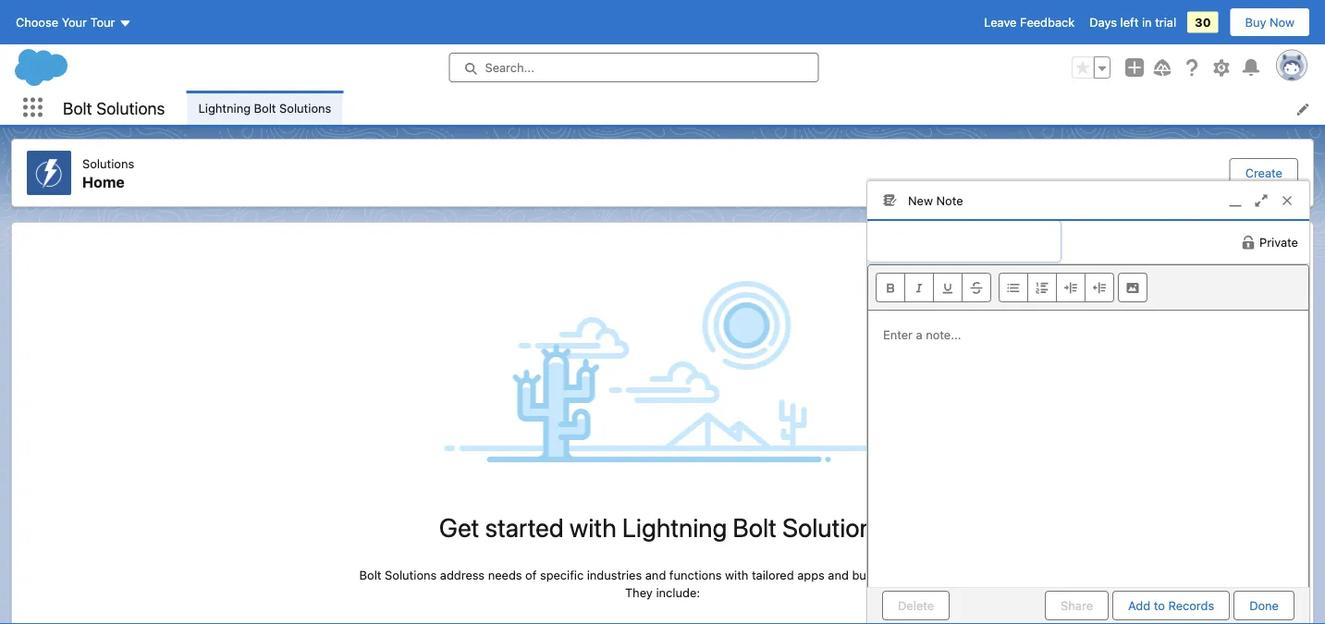Task type: describe. For each thing, give the bounding box(es) containing it.
create button
[[1230, 158, 1299, 188]]

trial
[[1155, 15, 1177, 29]]

in
[[1142, 15, 1152, 29]]

get
[[439, 512, 480, 543]]

solutions inside list
[[279, 101, 331, 114]]

get started with lightning bolt solutions image
[[440, 278, 886, 467]]

functions
[[670, 568, 722, 582]]

get started with lightning bolt solutions
[[439, 512, 886, 543]]

format body element
[[999, 273, 1115, 303]]

search...
[[485, 61, 535, 74]]

lightning inside list
[[198, 101, 251, 114]]

records
[[1169, 599, 1215, 613]]

30
[[1195, 15, 1211, 29]]

1 vertical spatial lightning
[[622, 512, 727, 543]]

add to records button
[[1113, 591, 1230, 621]]

started
[[485, 512, 564, 543]]

delete status
[[882, 591, 1045, 621]]

2 and from the left
[[828, 568, 849, 582]]

solutions home
[[82, 157, 134, 191]]

processes.
[[905, 568, 966, 582]]

note
[[937, 193, 963, 207]]

toolbar inside new note dialog
[[869, 266, 1309, 311]]

tour
[[90, 15, 115, 29]]

lightning bolt solutions list
[[187, 91, 1325, 125]]

lightning bolt solutions
[[198, 101, 331, 114]]

with inside bolt solutions address needs of specific industries and functions with tailored apps and business processes. they include:
[[725, 568, 749, 582]]

format text element
[[876, 273, 992, 303]]

apps
[[798, 568, 825, 582]]

solutions inside bolt solutions address needs of specific industries and functions with tailored apps and business processes. they include:
[[385, 568, 437, 582]]

done
[[1250, 599, 1279, 613]]

bolt solutions
[[63, 98, 165, 118]]

left
[[1121, 15, 1139, 29]]

Compose text text field
[[869, 311, 1309, 587]]

leave feedback link
[[984, 15, 1075, 29]]

include:
[[656, 586, 700, 600]]

create
[[1246, 166, 1283, 180]]

days
[[1090, 15, 1117, 29]]



Task type: locate. For each thing, give the bounding box(es) containing it.
new note
[[908, 193, 963, 207]]

specific
[[540, 568, 584, 582]]

none text field inside new note dialog
[[868, 221, 1061, 262]]

of
[[526, 568, 537, 582]]

1 horizontal spatial and
[[828, 568, 849, 582]]

new note dialog
[[867, 180, 1311, 624]]

add
[[1128, 599, 1151, 613]]

solutions
[[96, 98, 165, 118], [279, 101, 331, 114], [82, 157, 134, 170], [783, 512, 886, 543], [385, 568, 437, 582]]

and
[[645, 568, 666, 582], [828, 568, 849, 582]]

home
[[82, 173, 125, 191]]

0 vertical spatial lightning
[[198, 101, 251, 114]]

private
[[1260, 235, 1299, 249]]

leave feedback
[[984, 15, 1075, 29]]

1 vertical spatial with
[[725, 568, 749, 582]]

search... button
[[449, 53, 819, 82]]

business
[[852, 568, 902, 582]]

tailored
[[752, 568, 794, 582]]

group
[[1072, 56, 1111, 79]]

lightning
[[198, 101, 251, 114], [622, 512, 727, 543]]

leave
[[984, 15, 1017, 29]]

choose your tour
[[16, 15, 115, 29]]

and up they
[[645, 568, 666, 582]]

to
[[1154, 599, 1165, 613]]

lightning bolt image
[[27, 151, 71, 195]]

1 horizontal spatial with
[[725, 568, 749, 582]]

toolbar
[[869, 266, 1309, 311]]

buy
[[1246, 15, 1267, 29]]

industries
[[587, 568, 642, 582]]

address
[[440, 568, 485, 582]]

add to records
[[1128, 599, 1215, 613]]

bolt
[[63, 98, 92, 118], [254, 101, 276, 114], [733, 512, 777, 543], [359, 568, 382, 582]]

and right apps
[[828, 568, 849, 582]]

days left in trial
[[1090, 15, 1177, 29]]

with
[[570, 512, 617, 543], [725, 568, 749, 582]]

buy now button
[[1230, 7, 1311, 37]]

now
[[1270, 15, 1295, 29]]

with left tailored
[[725, 568, 749, 582]]

0 horizontal spatial lightning
[[198, 101, 251, 114]]

lightning bolt solutions link
[[187, 91, 342, 125]]

your
[[62, 15, 87, 29]]

0 horizontal spatial and
[[645, 568, 666, 582]]

buy now
[[1246, 15, 1295, 29]]

choose your tour button
[[15, 7, 133, 37]]

0 horizontal spatial with
[[570, 512, 617, 543]]

delete
[[898, 599, 934, 613]]

bolt inside list
[[254, 101, 276, 114]]

feedback
[[1020, 15, 1075, 29]]

choose
[[16, 15, 58, 29]]

they
[[625, 586, 653, 600]]

1 horizontal spatial lightning
[[622, 512, 727, 543]]

bolt inside bolt solutions address needs of specific industries and functions with tailored apps and business processes. they include:
[[359, 568, 382, 582]]

with up "industries" at the bottom left of page
[[570, 512, 617, 543]]

needs
[[488, 568, 522, 582]]

done button
[[1234, 591, 1295, 621]]

delete button
[[882, 591, 950, 621]]

0 vertical spatial with
[[570, 512, 617, 543]]

None text field
[[868, 221, 1061, 262]]

1 and from the left
[[645, 568, 666, 582]]

text default image
[[1241, 235, 1256, 250]]

bolt solutions address needs of specific industries and functions with tailored apps and business processes. they include:
[[359, 568, 966, 600]]

new
[[908, 193, 933, 207]]



Task type: vqa. For each thing, say whether or not it's contained in the screenshot.
SWITCHING
no



